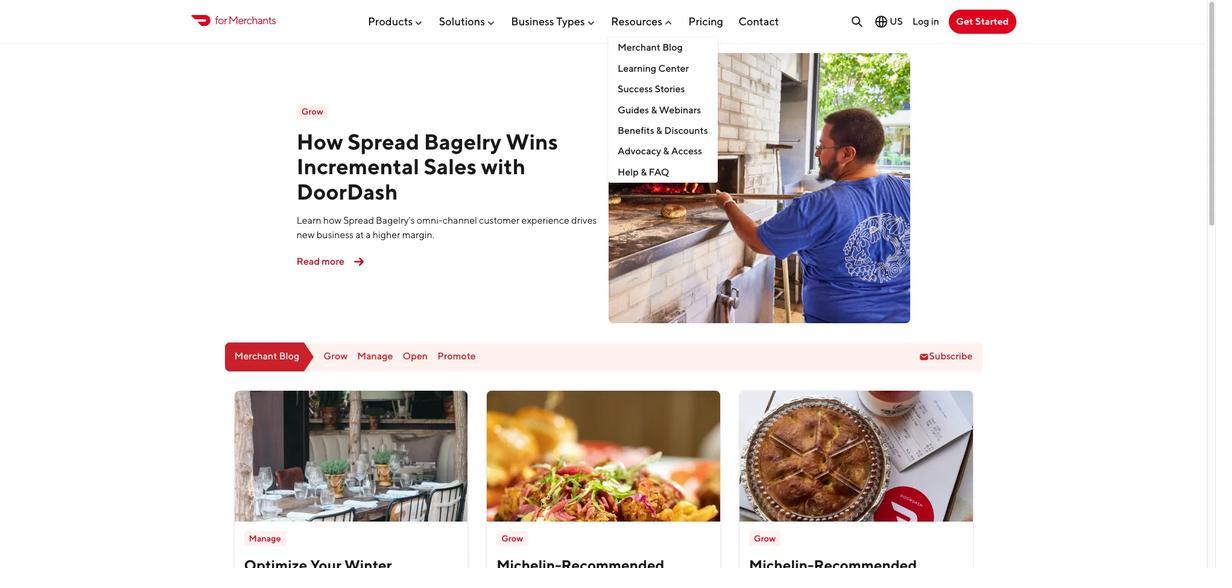 Task type: vqa. For each thing, say whether or not it's contained in the screenshot.
** for non-dashpass orders only at top
no



Task type: locate. For each thing, give the bounding box(es) containing it.
merchant blog
[[618, 42, 683, 53], [234, 351, 300, 362]]

how spread bagelry wins incremental sales with doordash
[[297, 129, 558, 204]]

0 horizontal spatial merchant blog
[[234, 351, 300, 362]]

merchant
[[618, 42, 661, 53], [234, 351, 277, 362]]

0 vertical spatial blog
[[663, 42, 683, 53]]

arrow right image
[[349, 252, 369, 272]]

1 vertical spatial manage link
[[244, 532, 286, 547]]

manage link
[[358, 351, 393, 363], [244, 532, 286, 547]]

1 vertical spatial merchant blog link
[[225, 343, 314, 372]]

1 horizontal spatial merchant blog
[[618, 42, 683, 53]]

grow
[[302, 106, 323, 117], [324, 351, 348, 362], [502, 534, 523, 544], [754, 534, 776, 544]]

with
[[481, 154, 526, 179]]

products
[[368, 15, 413, 28]]

& for discounts
[[657, 125, 663, 136]]

0 vertical spatial manage link
[[358, 351, 393, 363]]

manage
[[358, 351, 393, 362], [249, 534, 281, 544]]

faq
[[649, 166, 670, 178]]

help & faq link
[[608, 162, 718, 183]]

1 vertical spatial merchant blog
[[234, 351, 300, 362]]

spread
[[348, 129, 420, 155], [344, 215, 374, 226]]

business types
[[511, 15, 585, 28]]

success stories
[[618, 83, 685, 95]]

how
[[323, 215, 342, 226]]

for merchants
[[215, 14, 276, 27]]

& left the access
[[663, 146, 670, 157]]

globe line image
[[875, 14, 889, 29]]

access
[[672, 146, 702, 157]]

learn how spread bagelry's omni-channel customer experience drives new business at a higher margin.
[[297, 215, 597, 241]]

0 vertical spatial merchant
[[618, 42, 661, 53]]

us
[[890, 16, 903, 27]]

0 horizontal spatial merchant blog link
[[225, 343, 314, 372]]

a
[[366, 229, 371, 241]]

promote link
[[438, 351, 476, 363]]

contact
[[739, 15, 779, 28]]

1 horizontal spatial manage link
[[358, 351, 393, 363]]

bagelry's
[[376, 215, 415, 226]]

channel
[[443, 215, 477, 226]]

subscribe
[[930, 351, 973, 362]]

& right guides
[[651, 104, 658, 116]]

webinars
[[659, 104, 701, 116]]

learning
[[618, 63, 657, 74]]

0 vertical spatial merchant blog link
[[608, 38, 718, 58]]

merchant blog link
[[608, 38, 718, 58], [225, 343, 314, 372]]

grow button
[[487, 391, 721, 569], [740, 391, 973, 569]]

log in link
[[913, 16, 940, 27]]

get started button
[[949, 10, 1017, 34]]

get started
[[957, 16, 1009, 27]]

drives
[[572, 215, 597, 226]]

margin.
[[402, 229, 435, 241]]

0 vertical spatial manage
[[358, 351, 393, 362]]

benefits & discounts link
[[608, 121, 718, 141]]

grow link
[[297, 105, 328, 119], [324, 351, 348, 363], [497, 532, 528, 547], [750, 532, 781, 547]]

2 grow button from the left
[[740, 391, 973, 569]]

how spread bagelry wins incremental sales with doordash link
[[297, 129, 558, 204]]

business types link
[[511, 10, 596, 32]]

0 horizontal spatial manage
[[249, 534, 281, 544]]

1 vertical spatial manage
[[249, 534, 281, 544]]

0 horizontal spatial manage link
[[244, 532, 286, 547]]

more
[[322, 256, 345, 267]]

1 vertical spatial spread
[[344, 215, 374, 226]]

log
[[913, 16, 930, 27]]

spread inside learn how spread bagelry's omni-channel customer experience drives new business at a higher margin.
[[344, 215, 374, 226]]

stories
[[655, 83, 685, 95]]

0 vertical spatial merchant blog
[[618, 42, 683, 53]]

sales
[[424, 154, 477, 179]]

merchants
[[229, 14, 276, 27]]

manage button
[[234, 391, 468, 569]]

for
[[215, 14, 227, 27]]

1 vertical spatial merchant
[[234, 351, 277, 362]]

how
[[297, 129, 343, 155]]

1 horizontal spatial grow button
[[740, 391, 973, 569]]

0 vertical spatial spread
[[348, 129, 420, 155]]

learning center link
[[608, 58, 718, 79]]

guides
[[618, 104, 649, 116]]

1 horizontal spatial merchant
[[618, 42, 661, 53]]

& for faq
[[641, 166, 647, 178]]

& left faq
[[641, 166, 647, 178]]

manage link inside button
[[244, 532, 286, 547]]

1 horizontal spatial merchant blog link
[[608, 38, 718, 58]]

&
[[651, 104, 658, 116], [657, 125, 663, 136], [663, 146, 670, 157], [641, 166, 647, 178]]

merchant blog for "merchant blog" "link" to the bottom
[[234, 351, 300, 362]]

0 horizontal spatial blog
[[279, 351, 300, 362]]

1 vertical spatial blog
[[279, 351, 300, 362]]

& down the guides & webinars link
[[657, 125, 663, 136]]

0 horizontal spatial grow button
[[487, 391, 721, 569]]

blog
[[663, 42, 683, 53], [279, 351, 300, 362]]

customer
[[479, 215, 520, 226]]

spread inside how spread bagelry wins incremental sales with doordash
[[348, 129, 420, 155]]

1 horizontal spatial blog
[[663, 42, 683, 53]]



Task type: describe. For each thing, give the bounding box(es) containing it.
discounts
[[665, 125, 708, 136]]

learn
[[297, 215, 322, 226]]

for merchants link
[[191, 12, 276, 29]]

merchant blog for the top "merchant blog" "link"
[[618, 42, 683, 53]]

new
[[297, 229, 315, 241]]

in
[[932, 16, 940, 27]]

solutions
[[439, 15, 485, 28]]

learning center
[[618, 63, 689, 74]]

read more
[[297, 256, 345, 267]]

solutions link
[[439, 10, 496, 32]]

& for webinars
[[651, 104, 658, 116]]

guides & webinars link
[[608, 100, 718, 121]]

& for access
[[663, 146, 670, 157]]

a pie with a bottle of wine ready to be delivered by doordash image
[[740, 391, 973, 522]]

promote
[[438, 351, 476, 362]]

open
[[403, 351, 428, 362]]

resources link
[[611, 10, 674, 32]]

open link
[[403, 351, 428, 363]]

success
[[618, 83, 653, 95]]

business
[[317, 229, 354, 241]]

mx roch le coq - chicken - montreal, canada image
[[487, 391, 721, 522]]

1 horizontal spatial manage
[[358, 351, 393, 362]]

experience
[[522, 215, 570, 226]]

types
[[557, 15, 585, 28]]

started
[[976, 16, 1009, 27]]

log in
[[913, 16, 940, 27]]

doordash
[[297, 179, 398, 204]]

help
[[618, 166, 639, 178]]

incremental
[[297, 154, 420, 179]]

wins
[[506, 129, 558, 155]]

guides & webinars
[[618, 104, 701, 116]]

advocacy & access
[[618, 146, 702, 157]]

get
[[957, 16, 974, 27]]

business
[[511, 15, 554, 28]]

0 horizontal spatial merchant
[[234, 351, 277, 362]]

center
[[659, 63, 689, 74]]

at
[[356, 229, 364, 241]]

resources 1208x1080 preparing for winter v01.01 image
[[234, 391, 468, 522]]

omni-
[[417, 215, 443, 226]]

resources
[[611, 15, 663, 28]]

blog for "merchant blog" "link" to the bottom
[[279, 351, 300, 362]]

contact link
[[739, 10, 779, 32]]

read
[[297, 256, 320, 267]]

pricing link
[[689, 10, 724, 32]]

pricing
[[689, 15, 724, 28]]

advocacy
[[618, 146, 662, 157]]

help & faq
[[618, 166, 670, 178]]

bagelry
[[424, 129, 502, 155]]

success stories link
[[608, 79, 718, 100]]

email icon image
[[920, 352, 930, 362]]

higher
[[373, 229, 401, 241]]

blog for the top "merchant blog" "link"
[[663, 42, 683, 53]]

manage inside button
[[249, 534, 281, 544]]

1 grow button from the left
[[487, 391, 721, 569]]

benefits & discounts
[[618, 125, 708, 136]]

benefits
[[618, 125, 655, 136]]

products link
[[368, 10, 424, 32]]

spread bagelry hero image image
[[609, 53, 911, 323]]

advocacy & access link
[[608, 141, 718, 162]]



